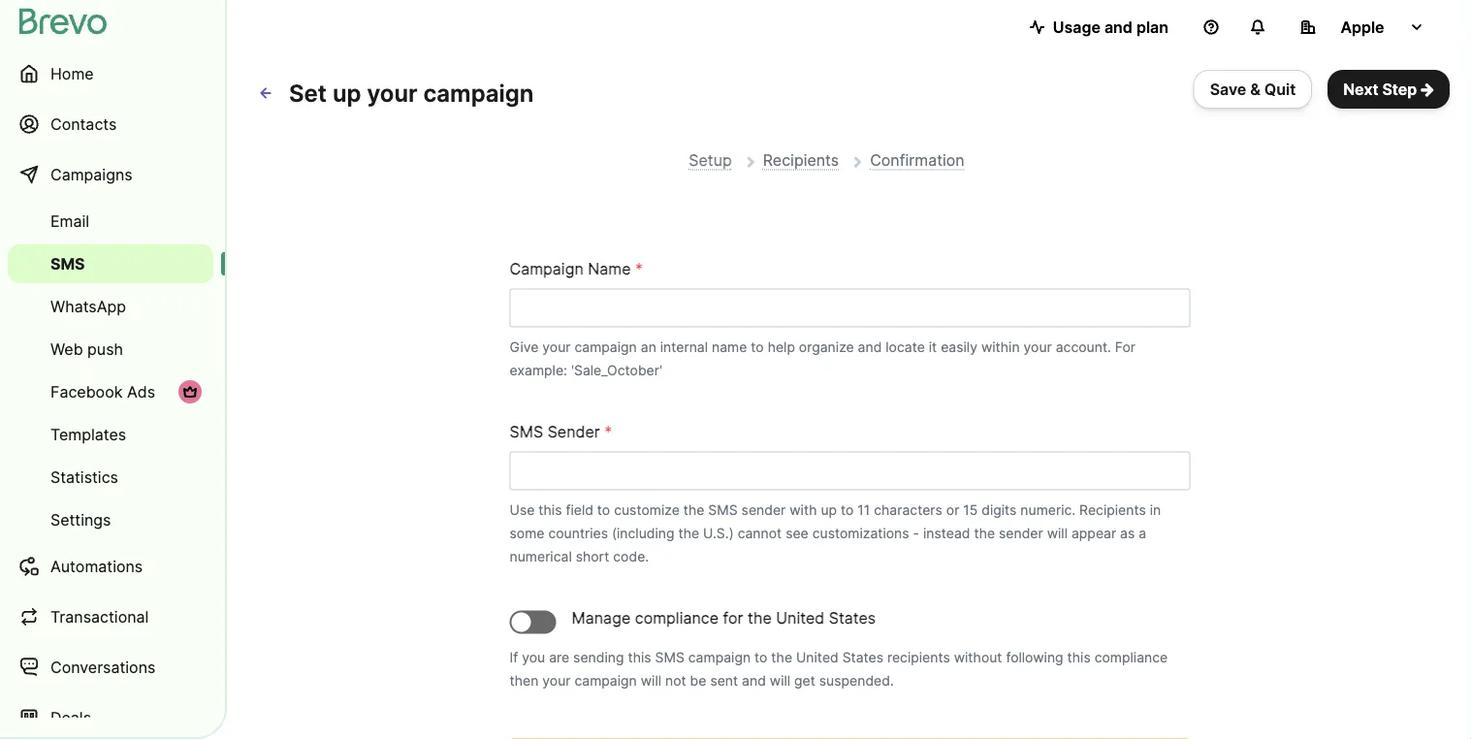 Task type: describe. For each thing, give the bounding box(es) containing it.
facebook ads
[[50, 382, 155, 401]]

following
[[1006, 649, 1064, 665]]

ads
[[127, 382, 155, 401]]

home
[[50, 64, 94, 83]]

are
[[549, 649, 570, 665]]

transactional
[[50, 607, 149, 626]]

in
[[1150, 502, 1161, 518]]

give
[[510, 339, 539, 355]]

usage
[[1053, 17, 1101, 36]]

give your campaign an internal name to help organize and locate it easily within your account. for example: 'sale_october'
[[510, 339, 1136, 378]]

setup
[[689, 150, 732, 169]]

your right 'within'
[[1024, 339, 1052, 355]]

code.
[[613, 548, 649, 565]]

manage compliance for the united states
[[572, 609, 876, 628]]

the right the for
[[748, 609, 772, 628]]

or
[[947, 502, 960, 518]]

sms link
[[8, 244, 213, 283]]

web
[[50, 340, 83, 358]]

will inside use this field to customize the sms sender with up to 11 characters or 15 digits numeric. recipients in some countries (including the u.s.) cannot see customizations - instead the sender will appear as a numerical short code.
[[1047, 525, 1068, 541]]

your up example:
[[543, 339, 571, 355]]

automations link
[[8, 543, 213, 590]]

manage
[[572, 609, 631, 628]]

facebook
[[50, 382, 123, 401]]

sender
[[548, 422, 600, 441]]

name
[[712, 339, 747, 355]]

quit
[[1265, 80, 1296, 98]]

usage and plan button
[[1014, 8, 1184, 47]]

not
[[665, 672, 686, 689]]

easily
[[941, 339, 978, 355]]

and inside give your campaign an internal name to help organize and locate it easily within your account. for example: 'sale_october'
[[858, 339, 882, 355]]

sent
[[710, 672, 738, 689]]

without
[[954, 649, 1003, 665]]

statistics
[[50, 468, 118, 486]]

numeric.
[[1021, 502, 1076, 518]]

email
[[50, 211, 89, 230]]

deals link
[[8, 695, 213, 739]]

1 horizontal spatial sender
[[999, 525, 1044, 541]]

* for sms sender *
[[605, 422, 612, 441]]

contacts link
[[8, 101, 213, 147]]

campaigns link
[[8, 151, 213, 198]]

instead
[[923, 525, 971, 541]]

deals
[[50, 708, 91, 727]]

use this field to customize the sms sender with up to 11 characters or 15 digits numeric. recipients in some countries (including the u.s.) cannot see customizations - instead the sender will appear as a numerical short code.
[[510, 502, 1161, 565]]

push
[[87, 340, 123, 358]]

sms left sender
[[510, 422, 543, 441]]

2 horizontal spatial this
[[1068, 649, 1091, 665]]

save & quit
[[1210, 80, 1296, 98]]

to inside give your campaign an internal name to help organize and locate it easily within your account. for example: 'sale_october'
[[751, 339, 764, 355]]

and inside button
[[1105, 17, 1133, 36]]

next step
[[1344, 80, 1418, 98]]

use
[[510, 502, 535, 518]]

next step button
[[1328, 70, 1450, 109]]

left___rvooi image
[[182, 384, 198, 400]]

if
[[510, 649, 518, 665]]

you
[[522, 649, 545, 665]]

short
[[576, 548, 610, 565]]

contacts
[[50, 114, 117, 133]]

example:
[[510, 362, 567, 378]]

confirmation link
[[870, 150, 965, 170]]

the up u.s.)
[[684, 502, 705, 518]]

this inside use this field to customize the sms sender with up to 11 characters or 15 digits numeric. recipients in some countries (including the u.s.) cannot see customizations - instead the sender will appear as a numerical short code.
[[539, 502, 562, 518]]

confirmation
[[870, 150, 965, 169]]

web push link
[[8, 330, 213, 369]]

the left u.s.)
[[679, 525, 700, 541]]

transactional link
[[8, 594, 213, 640]]

then
[[510, 672, 539, 689]]

cannot
[[738, 525, 782, 541]]

(including
[[612, 525, 675, 541]]

next
[[1344, 80, 1379, 98]]

countries
[[548, 525, 608, 541]]

campaign
[[510, 259, 584, 278]]

&
[[1251, 80, 1261, 98]]

automations
[[50, 557, 143, 576]]

templates
[[50, 425, 126, 444]]



Task type: locate. For each thing, give the bounding box(es) containing it.
united
[[776, 609, 825, 628], [796, 649, 839, 665]]

if you are sending this sms campaign to the united states recipients without following this compliance then your campaign will not be sent and will get suspended.
[[510, 649, 1168, 689]]

1 vertical spatial and
[[858, 339, 882, 355]]

0 vertical spatial *
[[635, 259, 643, 278]]

1 vertical spatial united
[[796, 649, 839, 665]]

recipients link
[[763, 150, 839, 170]]

campaign name *
[[510, 259, 643, 278]]

and right sent
[[742, 672, 766, 689]]

states up suspended.
[[843, 649, 884, 665]]

get
[[795, 672, 816, 689]]

sms
[[50, 254, 85, 273], [510, 422, 543, 441], [708, 502, 738, 518], [655, 649, 685, 665]]

0 vertical spatial recipients
[[763, 150, 839, 169]]

11
[[858, 502, 870, 518]]

email link
[[8, 202, 213, 241]]

up inside use this field to customize the sms sender with up to 11 characters or 15 digits numeric. recipients in some countries (including the u.s.) cannot see customizations - instead the sender will appear as a numerical short code.
[[821, 502, 837, 518]]

*
[[635, 259, 643, 278], [605, 422, 612, 441]]

numerical
[[510, 548, 572, 565]]

1 horizontal spatial up
[[821, 502, 837, 518]]

will left get
[[770, 672, 791, 689]]

sms down "email"
[[50, 254, 85, 273]]

set
[[289, 79, 327, 107]]

1 horizontal spatial and
[[858, 339, 882, 355]]

to left help
[[751, 339, 764, 355]]

None checkbox
[[510, 611, 556, 634]]

and inside if you are sending this sms campaign to the united states recipients without following this compliance then your campaign will not be sent and will get suspended.
[[742, 672, 766, 689]]

facebook ads link
[[8, 372, 213, 411]]

campaign inside give your campaign an internal name to help organize and locate it easily within your account. for example: 'sale_october'
[[575, 339, 637, 355]]

* for campaign name *
[[635, 259, 643, 278]]

statistics link
[[8, 458, 213, 497]]

and left locate
[[858, 339, 882, 355]]

will down numeric.
[[1047, 525, 1068, 541]]

sms inside use this field to customize the sms sender with up to 11 characters or 15 digits numeric. recipients in some countries (including the u.s.) cannot see customizations - instead the sender will appear as a numerical short code.
[[708, 502, 738, 518]]

sender
[[742, 502, 786, 518], [999, 525, 1044, 541]]

recipients inside use this field to customize the sms sender with up to 11 characters or 15 digits numeric. recipients in some countries (including the u.s.) cannot see customizations - instead the sender will appear as a numerical short code.
[[1080, 502, 1146, 518]]

within
[[982, 339, 1020, 355]]

sending
[[573, 649, 624, 665]]

locate
[[886, 339, 925, 355]]

see
[[786, 525, 809, 541]]

recipients right setup
[[763, 150, 839, 169]]

to right field
[[597, 502, 610, 518]]

0 horizontal spatial will
[[641, 672, 662, 689]]

sms up not
[[655, 649, 685, 665]]

2 horizontal spatial and
[[1105, 17, 1133, 36]]

1 horizontal spatial will
[[770, 672, 791, 689]]

customize
[[614, 502, 680, 518]]

whatsapp
[[50, 297, 126, 316]]

this
[[539, 502, 562, 518], [628, 649, 651, 665], [1068, 649, 1091, 665]]

0 vertical spatial states
[[829, 609, 876, 628]]

to
[[751, 339, 764, 355], [597, 502, 610, 518], [841, 502, 854, 518], [755, 649, 768, 665]]

your inside if you are sending this sms campaign to the united states recipients without following this compliance then your campaign will not be sent and will get suspended.
[[543, 672, 571, 689]]

1 horizontal spatial compliance
[[1095, 649, 1168, 665]]

customizations
[[813, 525, 909, 541]]

arrow right image
[[1421, 81, 1435, 97]]

apple button
[[1285, 8, 1441, 47]]

apple
[[1341, 17, 1385, 36]]

1 vertical spatial sender
[[999, 525, 1044, 541]]

to inside if you are sending this sms campaign to the united states recipients without following this compliance then your campaign will not be sent and will get suspended.
[[755, 649, 768, 665]]

save
[[1210, 80, 1247, 98]]

up right set
[[333, 79, 361, 107]]

1 horizontal spatial *
[[635, 259, 643, 278]]

'sale_october'
[[571, 362, 663, 378]]

0 vertical spatial up
[[333, 79, 361, 107]]

0 horizontal spatial up
[[333, 79, 361, 107]]

sms sender *
[[510, 422, 612, 441]]

and left plan on the right of page
[[1105, 17, 1133, 36]]

will left not
[[641, 672, 662, 689]]

0 horizontal spatial this
[[539, 502, 562, 518]]

up right "with"
[[821, 502, 837, 518]]

0 horizontal spatial recipients
[[763, 150, 839, 169]]

with
[[790, 502, 817, 518]]

1 horizontal spatial recipients
[[1080, 502, 1146, 518]]

the
[[684, 502, 705, 518], [679, 525, 700, 541], [974, 525, 995, 541], [748, 609, 772, 628], [772, 649, 793, 665]]

the down manage compliance for the united states
[[772, 649, 793, 665]]

be
[[690, 672, 707, 689]]

1 vertical spatial compliance
[[1095, 649, 1168, 665]]

* right name
[[635, 259, 643, 278]]

account.
[[1056, 339, 1112, 355]]

recipients up as
[[1080, 502, 1146, 518]]

will
[[1047, 525, 1068, 541], [641, 672, 662, 689], [770, 672, 791, 689]]

states
[[829, 609, 876, 628], [843, 649, 884, 665]]

this right sending
[[628, 649, 651, 665]]

2 horizontal spatial will
[[1047, 525, 1068, 541]]

compliance inside if you are sending this sms campaign to the united states recipients without following this compliance then your campaign will not be sent and will get suspended.
[[1095, 649, 1168, 665]]

states up if you are sending this sms campaign to the united states recipients without following this compliance then your campaign will not be sent and will get suspended.
[[829, 609, 876, 628]]

the down 15
[[974, 525, 995, 541]]

-
[[913, 525, 920, 541]]

whatsapp link
[[8, 287, 213, 326]]

save & quit button
[[1194, 70, 1313, 109]]

step
[[1383, 80, 1418, 98]]

u.s.)
[[703, 525, 734, 541]]

None text field
[[510, 289, 1191, 327], [510, 452, 1191, 490], [510, 289, 1191, 327], [510, 452, 1191, 490]]

settings
[[50, 510, 111, 529]]

0 vertical spatial sender
[[742, 502, 786, 518]]

sms up u.s.)
[[708, 502, 738, 518]]

sender down digits
[[999, 525, 1044, 541]]

compliance right following
[[1095, 649, 1168, 665]]

set up your campaign
[[289, 79, 534, 107]]

your
[[367, 79, 418, 107], [543, 339, 571, 355], [1024, 339, 1052, 355], [543, 672, 571, 689]]

home link
[[8, 50, 213, 97]]

help
[[768, 339, 795, 355]]

conversations link
[[8, 644, 213, 691]]

1 vertical spatial states
[[843, 649, 884, 665]]

appear
[[1072, 525, 1117, 541]]

0 horizontal spatial sender
[[742, 502, 786, 518]]

0 vertical spatial and
[[1105, 17, 1133, 36]]

the inside if you are sending this sms campaign to the united states recipients without following this compliance then your campaign will not be sent and will get suspended.
[[772, 649, 793, 665]]

1 vertical spatial recipients
[[1080, 502, 1146, 518]]

1 vertical spatial up
[[821, 502, 837, 518]]

this right use
[[539, 502, 562, 518]]

templates link
[[8, 415, 213, 454]]

1 horizontal spatial this
[[628, 649, 651, 665]]

recipients
[[763, 150, 839, 169], [1080, 502, 1146, 518]]

your right set
[[367, 79, 418, 107]]

recipients
[[888, 649, 950, 665]]

digits
[[982, 502, 1017, 518]]

an
[[641, 339, 657, 355]]

0 horizontal spatial *
[[605, 422, 612, 441]]

up
[[333, 79, 361, 107], [821, 502, 837, 518]]

plan
[[1137, 17, 1169, 36]]

and
[[1105, 17, 1133, 36], [858, 339, 882, 355], [742, 672, 766, 689]]

this right following
[[1068, 649, 1091, 665]]

as
[[1121, 525, 1135, 541]]

1 vertical spatial *
[[605, 422, 612, 441]]

it
[[929, 339, 937, 355]]

united inside if you are sending this sms campaign to the united states recipients without following this compliance then your campaign will not be sent and will get suspended.
[[796, 649, 839, 665]]

states inside if you are sending this sms campaign to the united states recipients without following this compliance then your campaign will not be sent and will get suspended.
[[843, 649, 884, 665]]

to down manage compliance for the united states
[[755, 649, 768, 665]]

settings link
[[8, 501, 213, 539]]

your down are on the bottom
[[543, 672, 571, 689]]

suspended.
[[819, 672, 894, 689]]

a
[[1139, 525, 1147, 541]]

15
[[964, 502, 978, 518]]

0 horizontal spatial compliance
[[635, 609, 719, 628]]

conversations
[[50, 658, 156, 677]]

web push
[[50, 340, 123, 358]]

compliance left the for
[[635, 609, 719, 628]]

sender up cannot
[[742, 502, 786, 518]]

characters
[[874, 502, 943, 518]]

0 vertical spatial united
[[776, 609, 825, 628]]

2 vertical spatial and
[[742, 672, 766, 689]]

some
[[510, 525, 545, 541]]

sms inside if you are sending this sms campaign to the united states recipients without following this compliance then your campaign will not be sent and will get suspended.
[[655, 649, 685, 665]]

0 horizontal spatial and
[[742, 672, 766, 689]]

0 vertical spatial compliance
[[635, 609, 719, 628]]

to left 11
[[841, 502, 854, 518]]

* right sender
[[605, 422, 612, 441]]

name
[[588, 259, 631, 278]]

setup link
[[689, 150, 732, 170]]

field
[[566, 502, 594, 518]]



Task type: vqa. For each thing, say whether or not it's contained in the screenshot.
More
no



